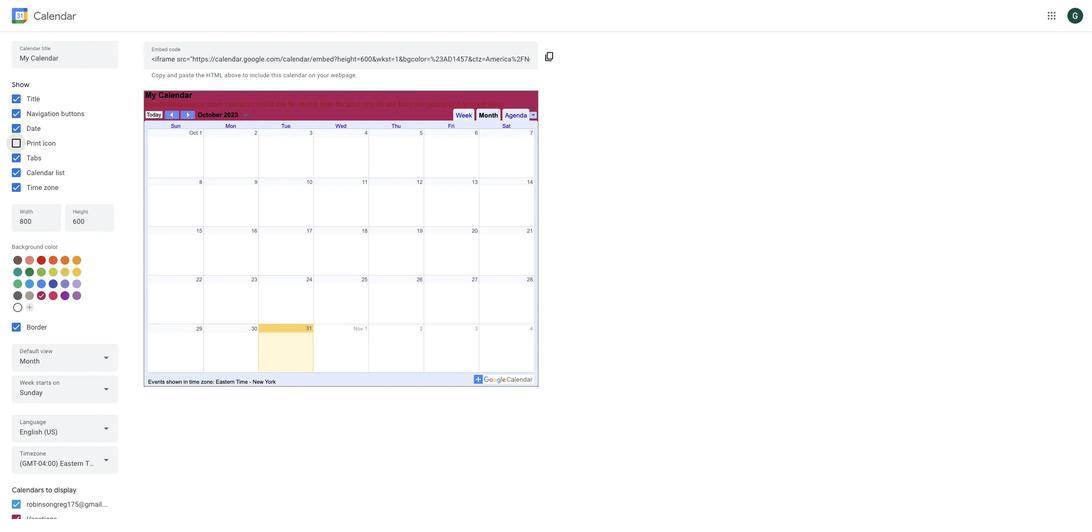Task type: locate. For each thing, give the bounding box(es) containing it.
calendar link
[[10, 6, 76, 28]]

tangerine menu item
[[49, 256, 58, 265]]

mango menu item
[[72, 256, 81, 265]]

to left "display"
[[46, 486, 52, 495]]

to
[[243, 72, 248, 79], [46, 486, 52, 495]]

copy
[[152, 72, 166, 79]]

calendar
[[33, 9, 76, 22], [27, 169, 54, 177]]

the
[[196, 72, 205, 79]]

cherry blossom menu item
[[49, 292, 58, 300]]

list
[[56, 169, 65, 177]]

avocado menu item
[[49, 268, 58, 277]]

birch menu item
[[25, 292, 34, 300]]

content_copy button
[[538, 44, 561, 67]]

zone
[[44, 184, 59, 192]]

banana menu item
[[72, 268, 81, 277]]

0 vertical spatial calendar
[[33, 9, 76, 22]]

None text field
[[152, 52, 531, 66]]

time
[[27, 184, 42, 192]]

cocoa menu item
[[13, 256, 22, 265]]

wisteria menu item
[[72, 280, 81, 289]]

webpage.
[[331, 72, 358, 79]]

sage menu item
[[13, 280, 22, 289]]

eucalyptus menu item
[[13, 268, 22, 277]]

display
[[54, 486, 77, 495]]

None number field
[[20, 215, 53, 229], [73, 215, 106, 229], [20, 215, 53, 229], [73, 215, 106, 229]]

background color
[[12, 244, 58, 251]]

graphite menu item
[[13, 292, 22, 300]]

amethyst menu item
[[72, 292, 81, 300]]

above
[[225, 72, 241, 79]]

calendar for calendar
[[33, 9, 76, 22]]

0 vertical spatial to
[[243, 72, 248, 79]]

1 vertical spatial to
[[46, 486, 52, 495]]

1 vertical spatial calendar
[[27, 169, 54, 177]]

0 horizontal spatial to
[[46, 486, 52, 495]]

calendar
[[283, 72, 307, 79]]

this
[[272, 72, 282, 79]]

copy and paste the html above to include this calendar on your webpage.
[[152, 72, 358, 79]]

date
[[27, 125, 41, 132]]

None field
[[12, 344, 118, 372], [12, 376, 118, 403], [12, 415, 118, 443], [12, 447, 118, 474], [12, 344, 118, 372], [12, 376, 118, 403], [12, 415, 118, 443], [12, 447, 118, 474]]

navigation buttons
[[27, 110, 85, 118]]

None text field
[[20, 51, 110, 65]]

robinsongreg175@gmail.com
[[27, 501, 117, 509]]

border
[[27, 324, 47, 331]]

to right above
[[243, 72, 248, 79]]



Task type: vqa. For each thing, say whether or not it's contained in the screenshot.
Holidays in United States TREE ITEM
no



Task type: describe. For each thing, give the bounding box(es) containing it.
citron menu item
[[61, 268, 69, 277]]

calendar list
[[27, 169, 65, 177]]

calendar color menu item
[[13, 303, 22, 312]]

title
[[27, 95, 40, 103]]

cobalt menu item
[[37, 280, 46, 289]]

calendar for calendar list
[[27, 169, 54, 177]]

icon
[[43, 139, 56, 147]]

add custom color menu item
[[25, 303, 34, 312]]

lavender menu item
[[61, 280, 69, 289]]

on
[[309, 72, 316, 79]]

color
[[45, 244, 58, 251]]

grape menu item
[[61, 292, 69, 300]]

calendars to display
[[12, 486, 77, 495]]

navigation
[[27, 110, 60, 118]]

calendars
[[12, 486, 44, 495]]

blueberry menu item
[[49, 280, 58, 289]]

time zone
[[27, 184, 59, 192]]

html
[[206, 72, 223, 79]]

radicchio menu item
[[37, 292, 46, 300]]

basil menu item
[[25, 268, 34, 277]]

pistachio menu item
[[37, 268, 46, 277]]

print
[[27, 139, 41, 147]]

content_copy
[[545, 52, 555, 62]]

paste
[[179, 72, 194, 79]]

show
[[12, 80, 29, 89]]

and
[[167, 72, 177, 79]]

your
[[317, 72, 329, 79]]

1 horizontal spatial to
[[243, 72, 248, 79]]

background
[[12, 244, 43, 251]]

buttons
[[61, 110, 85, 118]]

tabs
[[27, 154, 42, 162]]

pumpkin menu item
[[61, 256, 69, 265]]

peacock menu item
[[25, 280, 34, 289]]

flamingo menu item
[[25, 256, 34, 265]]

include
[[250, 72, 270, 79]]

tomato menu item
[[37, 256, 46, 265]]

print icon
[[27, 139, 56, 147]]



